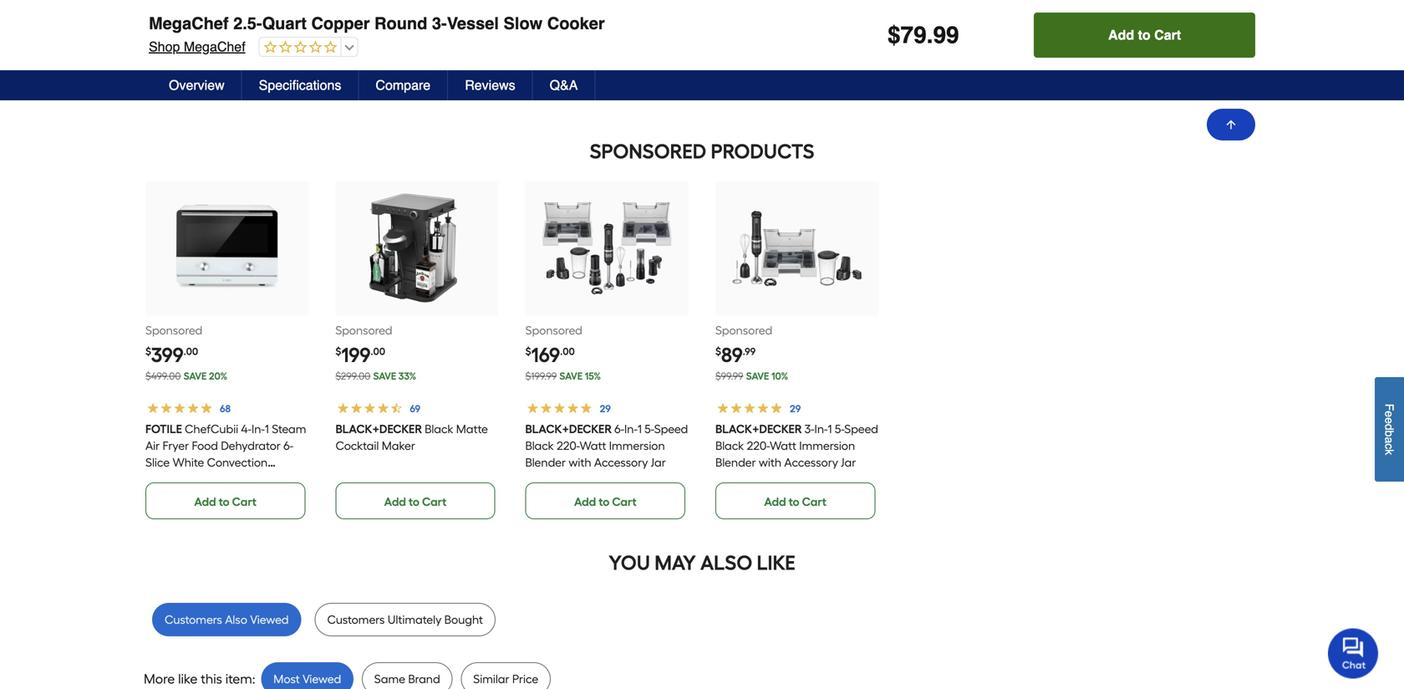 Task type: vqa. For each thing, say whether or not it's contained in the screenshot.
2-
no



Task type: locate. For each thing, give the bounding box(es) containing it.
customers for customers ultimately bought
[[327, 613, 385, 627]]

2 .00 from the left
[[371, 345, 385, 358]]

add inside 399 list item
[[194, 495, 216, 509]]

sponsored inside '199' list item
[[336, 323, 393, 337]]

$ inside $ 199 .00
[[336, 345, 341, 358]]

megachef 2.5-quart copper round 3-vessel slow cooker
[[149, 14, 605, 33]]

accessory
[[595, 455, 649, 470], [785, 455, 839, 470]]

watt down 15%
[[580, 439, 607, 453]]

1 horizontal spatial 3-
[[805, 422, 815, 436]]

0 horizontal spatial in-
[[252, 422, 265, 436]]

0 horizontal spatial a
[[304, 0, 313, 18]]

$199.99
[[526, 370, 557, 382]]

1 save from the left
[[184, 370, 207, 382]]

2 watt from the left
[[770, 439, 797, 453]]

0 horizontal spatial black+decker
[[336, 422, 422, 436]]

0 horizontal spatial speed
[[655, 422, 689, 436]]

cart for 199
[[422, 495, 447, 509]]

.00 for 399
[[184, 345, 198, 358]]

2 jar from the left
[[841, 455, 856, 470]]

k
[[1383, 449, 1397, 455]]

in- inside chefcubii 4-in-1 steam air fryer food dehydrator 6- slice white convection toaster oven (1550-watt)
[[252, 422, 265, 436]]

speed
[[655, 422, 689, 436], [845, 422, 879, 436]]

1 horizontal spatial in-
[[625, 422, 638, 436]]

add to cart button
[[1035, 13, 1256, 58]]

cart inside 89 list item
[[802, 495, 827, 509]]

save inside 399 list item
[[184, 370, 207, 382]]

$ inside $ 399 .00
[[145, 345, 151, 358]]

$ up $199.99
[[526, 345, 532, 358]]

add to cart for 89
[[765, 495, 827, 509]]

in- for 169
[[625, 422, 638, 436]]

with for 89
[[759, 455, 782, 470]]

$299.00
[[336, 370, 371, 382]]

viewed
[[250, 613, 289, 627], [303, 672, 341, 686]]

1 for 169
[[638, 422, 642, 436]]

2 horizontal spatial black+decker
[[716, 422, 802, 436]]

to for 199
[[409, 495, 420, 509]]

watt inside "3-in-1 5-speed black 220-watt immersion blender with accessory jar"
[[770, 439, 797, 453]]

399 list item
[[145, 182, 309, 519]]

1 horizontal spatial immersion
[[800, 439, 856, 453]]

5- inside "3-in-1 5-speed black 220-watt immersion blender with accessory jar"
[[835, 422, 845, 436]]

220- down "$199.99 save 15%"
[[557, 439, 580, 453]]

black down $199.99
[[526, 439, 554, 453]]

jar inside 6-in-1 5-speed black 220-watt immersion blender with accessory jar
[[651, 455, 666, 470]]

add to cart link down convection
[[145, 483, 305, 519]]

add for 199
[[384, 495, 406, 509]]

1 inside 6-in-1 5-speed black 220-watt immersion blender with accessory jar
[[638, 422, 642, 436]]

220- inside "3-in-1 5-speed black 220-watt immersion blender with accessory jar"
[[747, 439, 770, 453]]

220- down $99.99 save 10%
[[747, 439, 770, 453]]

0 vertical spatial 6-
[[615, 422, 625, 436]]

sponsored inside 169 list item
[[526, 323, 583, 337]]

1 horizontal spatial black+decker
[[526, 422, 612, 436]]

$ inside $ 169 .00
[[526, 345, 532, 358]]

$ left .
[[888, 22, 901, 48]]

to
[[257, 0, 271, 18], [1139, 27, 1151, 43], [219, 495, 230, 509], [409, 495, 420, 509], [599, 495, 610, 509], [789, 495, 800, 509]]

99
[[934, 22, 960, 48]]

0 horizontal spatial watt
[[580, 439, 607, 453]]

cart for 399
[[232, 495, 257, 509]]

$ inside $ 89 .99
[[716, 345, 722, 358]]

a for b
[[1383, 437, 1397, 443]]

$499.00 save 20%
[[145, 370, 228, 382]]

sponsored for 199
[[336, 323, 393, 337]]

6-
[[615, 422, 625, 436], [284, 439, 294, 453]]

save for 199
[[373, 370, 396, 382]]

to inside '199' list item
[[409, 495, 420, 509]]

0 horizontal spatial .00
[[184, 345, 198, 358]]

black inside "3-in-1 5-speed black 220-watt immersion blender with accessory jar"
[[716, 439, 744, 453]]

1 vertical spatial 3-
[[805, 422, 815, 436]]

0 horizontal spatial 220-
[[557, 439, 580, 453]]

0 vertical spatial also
[[701, 551, 753, 575]]

megachef up "shop megachef"
[[149, 14, 229, 33]]

2 horizontal spatial .00
[[560, 345, 575, 358]]

1 horizontal spatial watt
[[770, 439, 797, 453]]

0 horizontal spatial 6-
[[284, 439, 294, 453]]

20%
[[209, 370, 228, 382]]

2 with from the left
[[759, 455, 782, 470]]

add to cart inside 169 list item
[[574, 495, 637, 509]]

save inside '199' list item
[[373, 370, 396, 382]]

0 horizontal spatial black
[[425, 422, 453, 436]]

add to cart link down "3-in-1 5-speed black 220-watt immersion blender with accessory jar"
[[716, 483, 876, 519]]

79
[[901, 22, 927, 48]]

black+decker black matte cocktail maker image
[[352, 183, 483, 314]]

3 black+decker from the left
[[716, 422, 802, 436]]

black+decker 3-in-1 5-speed black 220-watt immersion blender with accessory jar image
[[732, 183, 863, 314]]

1 horizontal spatial black
[[526, 439, 554, 453]]

4 add to cart link from the left
[[716, 483, 876, 519]]

5-
[[645, 422, 655, 436], [835, 422, 845, 436]]

1 add to cart link from the left
[[145, 483, 305, 519]]

add to cart inside 399 list item
[[194, 495, 257, 509]]

.
[[927, 22, 934, 48]]

$ 89 .99
[[716, 343, 756, 367]]

2 black+decker from the left
[[526, 422, 612, 436]]

3 add to cart link from the left
[[526, 483, 686, 519]]

shop
[[149, 39, 180, 54]]

3 1 from the left
[[828, 422, 832, 436]]

6- inside chefcubii 4-in-1 steam air fryer food dehydrator 6- slice white convection toaster oven (1550-watt)
[[284, 439, 294, 453]]

add inside 169 list item
[[574, 495, 596, 509]]

0 horizontal spatial accessory
[[595, 455, 649, 470]]

1 inside chefcubii 4-in-1 steam air fryer food dehydrator 6- slice white convection toaster oven (1550-watt)
[[265, 422, 269, 436]]

2 blender from the left
[[716, 455, 756, 470]]

customers also viewed
[[165, 613, 289, 627]]

1 speed from the left
[[655, 422, 689, 436]]

0 horizontal spatial viewed
[[250, 613, 289, 627]]

add to cart inside 89 list item
[[765, 495, 827, 509]]

$ for 89
[[716, 345, 722, 358]]

1 horizontal spatial .00
[[371, 345, 385, 358]]

save inside 169 list item
[[560, 370, 583, 382]]

q&a
[[550, 77, 578, 93]]

sponsored inside 399 list item
[[145, 323, 203, 337]]

0 vertical spatial 3-
[[432, 14, 447, 33]]

add to cart link down 6-in-1 5-speed black 220-watt immersion blender with accessory jar
[[526, 483, 686, 519]]

add to cart inside '199' list item
[[384, 495, 447, 509]]

brand
[[408, 672, 440, 686]]

save for 89
[[746, 370, 770, 382]]

2 immersion from the left
[[800, 439, 856, 453]]

.00 for 169
[[560, 345, 575, 358]]

2 in- from the left
[[625, 422, 638, 436]]

1 blender from the left
[[526, 455, 566, 470]]

in-
[[252, 422, 265, 436], [625, 422, 638, 436], [815, 422, 828, 436]]

watt inside 6-in-1 5-speed black 220-watt immersion blender with accessory jar
[[580, 439, 607, 453]]

0 horizontal spatial jar
[[651, 455, 666, 470]]

e up b
[[1383, 417, 1397, 424]]

customers left ultimately
[[327, 613, 385, 627]]

$ 169 .00
[[526, 343, 575, 367]]

1 horizontal spatial jar
[[841, 455, 856, 470]]

watt for 169
[[580, 439, 607, 453]]

watt for 89
[[770, 439, 797, 453]]

price
[[512, 672, 539, 686]]

1 inside "3-in-1 5-speed black 220-watt immersion blender with accessory jar"
[[828, 422, 832, 436]]

2 5- from the left
[[835, 422, 845, 436]]

add to cart link inside 399 list item
[[145, 483, 305, 519]]

cart
[[1155, 27, 1182, 43], [232, 495, 257, 509], [422, 495, 447, 509], [612, 495, 637, 509], [802, 495, 827, 509]]

cart inside 169 list item
[[612, 495, 637, 509]]

220- inside 6-in-1 5-speed black 220-watt immersion blender with accessory jar
[[557, 439, 580, 453]]

1 immersion from the left
[[610, 439, 665, 453]]

add to cart link down maker
[[336, 483, 496, 519]]

$
[[888, 22, 901, 48], [145, 345, 151, 358], [336, 345, 341, 358], [526, 345, 532, 358], [716, 345, 722, 358]]

sponsored for 399
[[145, 323, 203, 337]]

1 watt from the left
[[580, 439, 607, 453]]

ask
[[275, 0, 300, 18]]

add to cart link
[[145, 483, 305, 519], [336, 483, 496, 519], [526, 483, 686, 519], [716, 483, 876, 519]]

2 1 from the left
[[638, 422, 642, 436]]

33%
[[399, 370, 417, 382]]

1 horizontal spatial 5-
[[835, 422, 845, 436]]

0 horizontal spatial immersion
[[610, 439, 665, 453]]

sponsored
[[590, 139, 707, 164], [145, 323, 203, 337], [336, 323, 393, 337], [526, 323, 583, 337], [716, 323, 773, 337]]

1 220- from the left
[[557, 439, 580, 453]]

customers ultimately bought
[[327, 613, 483, 627]]

0 vertical spatial a
[[304, 0, 313, 18]]

1 vertical spatial 6-
[[284, 439, 294, 453]]

1 horizontal spatial accessory
[[785, 455, 839, 470]]

white
[[173, 455, 204, 470]]

black inside the black matte cocktail maker
[[425, 422, 453, 436]]

add inside button
[[1109, 27, 1135, 43]]

a for ask
[[304, 0, 313, 18]]

.00 up "$199.99 save 15%"
[[560, 345, 575, 358]]

quart
[[262, 14, 307, 33]]

.00 inside $ 199 .00
[[371, 345, 385, 358]]

to inside 89 list item
[[789, 495, 800, 509]]

viewed right 'most'
[[303, 672, 341, 686]]

add to cart link for 169
[[526, 483, 686, 519]]

blender for 89
[[716, 455, 756, 470]]

customers up like
[[165, 613, 222, 627]]

same brand
[[374, 672, 440, 686]]

5- inside 6-in-1 5-speed black 220-watt immersion blender with accessory jar
[[645, 422, 655, 436]]

169
[[532, 343, 560, 367]]

speed inside "3-in-1 5-speed black 220-watt immersion blender with accessory jar"
[[845, 422, 879, 436]]

3 in- from the left
[[815, 422, 828, 436]]

1 black+decker from the left
[[336, 422, 422, 436]]

0 horizontal spatial also
[[225, 613, 247, 627]]

with inside 6-in-1 5-speed black 220-watt immersion blender with accessory jar
[[569, 455, 592, 470]]

black left matte
[[425, 422, 453, 436]]

1 jar from the left
[[651, 455, 666, 470]]

similar
[[474, 672, 510, 686]]

accessory inside 6-in-1 5-speed black 220-watt immersion blender with accessory jar
[[595, 455, 649, 470]]

black+decker down $99.99 save 10%
[[716, 422, 802, 436]]

3 .00 from the left
[[560, 345, 575, 358]]

black down $99.99
[[716, 439, 744, 453]]

may
[[655, 551, 696, 575]]

in- inside 6-in-1 5-speed black 220-watt immersion blender with accessory jar
[[625, 422, 638, 436]]

0 horizontal spatial 5-
[[645, 422, 655, 436]]

black+decker
[[336, 422, 422, 436], [526, 422, 612, 436], [716, 422, 802, 436]]

save inside 89 list item
[[746, 370, 770, 382]]

cart for 169
[[612, 495, 637, 509]]

1 5- from the left
[[645, 422, 655, 436]]

1 horizontal spatial 6-
[[615, 422, 625, 436]]

cocktail
[[336, 439, 379, 453]]

black+decker up maker
[[336, 422, 422, 436]]

with inside "3-in-1 5-speed black 220-watt immersion blender with accessory jar"
[[759, 455, 782, 470]]

10%
[[772, 370, 789, 382]]

1 horizontal spatial speed
[[845, 422, 879, 436]]

1 horizontal spatial with
[[759, 455, 782, 470]]

to inside button
[[1139, 27, 1151, 43]]

to inside 169 list item
[[599, 495, 610, 509]]

black inside 6-in-1 5-speed black 220-watt immersion blender with accessory jar
[[526, 439, 554, 453]]

1 horizontal spatial 220-
[[747, 439, 770, 453]]

immersion inside 6-in-1 5-speed black 220-watt immersion blender with accessory jar
[[610, 439, 665, 453]]

220- for 169
[[557, 439, 580, 453]]

add for 169
[[574, 495, 596, 509]]

add to cart inside button
[[1109, 27, 1182, 43]]

220-
[[557, 439, 580, 453], [747, 439, 770, 453]]

question.
[[317, 0, 384, 18]]

.00 up $299.00 save 33%
[[371, 345, 385, 358]]

$99.99 save 10%
[[716, 370, 789, 382]]

black+decker inside '199' list item
[[336, 422, 422, 436]]

watt
[[580, 439, 607, 453], [770, 439, 797, 453]]

a up the k
[[1383, 437, 1397, 443]]

watt down 10%
[[770, 439, 797, 453]]

2 speed from the left
[[845, 422, 879, 436]]

1 with from the left
[[569, 455, 592, 470]]

1 horizontal spatial also
[[701, 551, 753, 575]]

round
[[375, 14, 428, 33]]

most
[[274, 672, 300, 686]]

blender inside 6-in-1 5-speed black 220-watt immersion blender with accessory jar
[[526, 455, 566, 470]]

immersion
[[610, 439, 665, 453], [800, 439, 856, 453]]

megachef down the
[[184, 39, 246, 54]]

jar inside "3-in-1 5-speed black 220-watt immersion blender with accessory jar"
[[841, 455, 856, 470]]

2 accessory from the left
[[785, 455, 839, 470]]

1
[[265, 422, 269, 436], [638, 422, 642, 436], [828, 422, 832, 436]]

1 horizontal spatial 1
[[638, 422, 642, 436]]

3 save from the left
[[560, 370, 583, 382]]

add inside '199' list item
[[384, 495, 406, 509]]

1 1 from the left
[[265, 422, 269, 436]]

$ up $499.00
[[145, 345, 151, 358]]

same
[[374, 672, 406, 686]]

sponsored inside 89 list item
[[716, 323, 773, 337]]

similar price
[[474, 672, 539, 686]]

cart inside 399 list item
[[232, 495, 257, 509]]

a right ask
[[304, 0, 313, 18]]

in- inside "3-in-1 5-speed black 220-watt immersion blender with accessory jar"
[[815, 422, 828, 436]]

1 e from the top
[[1383, 411, 1397, 417]]

e up d at the right bottom of page
[[1383, 411, 1397, 417]]

1 horizontal spatial viewed
[[303, 672, 341, 686]]

like
[[757, 551, 796, 575]]

0 horizontal spatial 1
[[265, 422, 269, 436]]

a
[[304, 0, 313, 18], [1383, 437, 1397, 443]]

to for 399
[[219, 495, 230, 509]]

2 e from the top
[[1383, 417, 1397, 424]]

4 save from the left
[[746, 370, 770, 382]]

accessory for 169
[[595, 455, 649, 470]]

speed inside 6-in-1 5-speed black 220-watt immersion blender with accessory jar
[[655, 422, 689, 436]]

air
[[145, 439, 160, 453]]

add for 89
[[765, 495, 786, 509]]

convection
[[207, 455, 268, 470]]

0 horizontal spatial with
[[569, 455, 592, 470]]

jar
[[651, 455, 666, 470], [841, 455, 856, 470]]

also
[[701, 551, 753, 575], [225, 613, 247, 627]]

add to cart link inside 169 list item
[[526, 483, 686, 519]]

black+decker inside 89 list item
[[716, 422, 802, 436]]

1 horizontal spatial a
[[1383, 437, 1397, 443]]

1 in- from the left
[[252, 422, 265, 436]]

black+decker down "$199.99 save 15%"
[[526, 422, 612, 436]]

1 customers from the left
[[165, 613, 222, 627]]

save for 169
[[560, 370, 583, 382]]

shop megachef
[[149, 39, 246, 54]]

immersion for 169
[[610, 439, 665, 453]]

immersion inside "3-in-1 5-speed black 220-watt immersion blender with accessory jar"
[[800, 439, 856, 453]]

2 customers from the left
[[327, 613, 385, 627]]

save
[[184, 370, 207, 382], [373, 370, 396, 382], [560, 370, 583, 382], [746, 370, 770, 382]]

chefcubii 4-in-1 steam air fryer food dehydrator 6- slice white convection toaster oven (1550-watt)
[[145, 422, 306, 486]]

item
[[226, 671, 252, 687]]

specifications button
[[242, 70, 359, 100]]

also left like
[[701, 551, 753, 575]]

0 horizontal spatial customers
[[165, 613, 222, 627]]

2 save from the left
[[373, 370, 396, 382]]

you
[[609, 551, 651, 575]]

save left 33%
[[373, 370, 396, 382]]

accessory inside "3-in-1 5-speed black 220-watt immersion blender with accessory jar"
[[785, 455, 839, 470]]

1 vertical spatial megachef
[[184, 39, 246, 54]]

2 horizontal spatial in-
[[815, 422, 828, 436]]

add to cart for 199
[[384, 495, 447, 509]]

1 vertical spatial a
[[1383, 437, 1397, 443]]

save left 20%
[[184, 370, 207, 382]]

2 220- from the left
[[747, 439, 770, 453]]

immersion for 89
[[800, 439, 856, 453]]

1 horizontal spatial customers
[[327, 613, 385, 627]]

sponsored for 89
[[716, 323, 773, 337]]

speed for 89
[[845, 422, 879, 436]]

to for 169
[[599, 495, 610, 509]]

1 .00 from the left
[[184, 345, 198, 358]]

f e e d b a c k button
[[1376, 377, 1405, 481]]

2 horizontal spatial 1
[[828, 422, 832, 436]]

viewed up :
[[250, 613, 289, 627]]

1 horizontal spatial blender
[[716, 455, 756, 470]]

2 horizontal spatial black
[[716, 439, 744, 453]]

be the first to ask a question.
[[174, 0, 384, 18]]

0 vertical spatial viewed
[[250, 613, 289, 627]]

.00 inside $ 169 .00
[[560, 345, 575, 358]]

black+decker for 89
[[716, 422, 802, 436]]

customers
[[165, 613, 222, 627], [327, 613, 385, 627]]

chat invite button image
[[1329, 628, 1380, 679]]

$199.99 save 15%
[[526, 370, 601, 382]]

black+decker inside 169 list item
[[526, 422, 612, 436]]

zero stars image
[[260, 40, 338, 56]]

1 vertical spatial viewed
[[303, 672, 341, 686]]

blender inside "3-in-1 5-speed black 220-watt immersion blender with accessory jar"
[[716, 455, 756, 470]]

to inside 399 list item
[[219, 495, 230, 509]]

.00 up $499.00 save 20%
[[184, 345, 198, 358]]

add
[[1109, 27, 1135, 43], [194, 495, 216, 509], [384, 495, 406, 509], [574, 495, 596, 509], [765, 495, 786, 509]]

0 horizontal spatial blender
[[526, 455, 566, 470]]

add to cart link inside 89 list item
[[716, 483, 876, 519]]

2 add to cart link from the left
[[336, 483, 496, 519]]

.00 inside $ 399 .00
[[184, 345, 198, 358]]

$ up $299.00
[[336, 345, 341, 358]]

a inside button
[[1383, 437, 1397, 443]]

this
[[201, 671, 222, 687]]

$ up $99.99
[[716, 345, 722, 358]]

maker
[[382, 439, 415, 453]]

with
[[569, 455, 592, 470], [759, 455, 782, 470]]

cart inside '199' list item
[[422, 495, 447, 509]]

save left 15%
[[560, 370, 583, 382]]

cart inside add to cart button
[[1155, 27, 1182, 43]]

add to cart link inside '199' list item
[[336, 483, 496, 519]]

sponsored inside southdeep products heading
[[590, 139, 707, 164]]

add inside 89 list item
[[765, 495, 786, 509]]

1 accessory from the left
[[595, 455, 649, 470]]

sponsored for 169
[[526, 323, 583, 337]]

15%
[[585, 370, 601, 382]]

save left 10%
[[746, 370, 770, 382]]

also up item
[[225, 613, 247, 627]]

5- for 89
[[835, 422, 845, 436]]



Task type: describe. For each thing, give the bounding box(es) containing it.
5- for 169
[[645, 422, 655, 436]]

ultimately
[[388, 613, 442, 627]]

$499.00
[[145, 370, 181, 382]]

jar for 169
[[651, 455, 666, 470]]

first
[[224, 0, 253, 18]]

$299.00 save 33%
[[336, 370, 417, 382]]

oven
[[188, 472, 216, 486]]

:
[[252, 671, 255, 687]]

compare button
[[359, 70, 448, 100]]

add to cart for 399
[[194, 495, 257, 509]]

sponsored products
[[590, 139, 815, 164]]

overview button
[[152, 70, 242, 100]]

specifications
[[259, 77, 341, 93]]

the
[[197, 0, 220, 18]]

in- for 89
[[815, 422, 828, 436]]

$ for 169
[[526, 345, 532, 358]]

1 vertical spatial also
[[225, 613, 247, 627]]

cart for 89
[[802, 495, 827, 509]]

f e e d b a c k
[[1383, 404, 1397, 455]]

customers for customers also viewed
[[165, 613, 222, 627]]

southdeep products heading
[[144, 135, 1261, 168]]

to for 89
[[789, 495, 800, 509]]

add to cart link for 199
[[336, 483, 496, 519]]

black for 89
[[716, 439, 744, 453]]

.99
[[743, 345, 756, 358]]

$ 79 . 99
[[888, 22, 960, 48]]

food
[[192, 439, 218, 453]]

169 list item
[[526, 182, 689, 519]]

b
[[1383, 430, 1397, 437]]

vessel
[[447, 14, 499, 33]]

199
[[341, 343, 371, 367]]

0 vertical spatial megachef
[[149, 14, 229, 33]]

3- inside "3-in-1 5-speed black 220-watt immersion blender with accessory jar"
[[805, 422, 815, 436]]

like
[[178, 671, 198, 687]]

slow
[[504, 14, 543, 33]]

matte
[[456, 422, 488, 436]]

add to cart link for 89
[[716, 483, 876, 519]]

d
[[1383, 424, 1397, 430]]

overview
[[169, 77, 225, 93]]

speed for 169
[[655, 422, 689, 436]]

1 for 89
[[828, 422, 832, 436]]

6- inside 6-in-1 5-speed black 220-watt immersion blender with accessory jar
[[615, 422, 625, 436]]

arrow up image
[[1225, 118, 1238, 131]]

copper
[[311, 14, 370, 33]]

with for 169
[[569, 455, 592, 470]]

you may also like
[[609, 551, 796, 575]]

products
[[711, 139, 815, 164]]

dehydrator
[[221, 439, 281, 453]]

more like this item :
[[144, 671, 255, 687]]

black matte cocktail maker
[[336, 422, 488, 453]]

0 horizontal spatial 3-
[[432, 14, 447, 33]]

220- for 89
[[747, 439, 770, 453]]

watt)
[[249, 472, 279, 486]]

add to cart link for 399
[[145, 483, 305, 519]]

black+decker 6-in-1 5-speed black 220-watt immersion blender with accessory jar image
[[542, 183, 673, 314]]

more
[[144, 671, 175, 687]]

6-in-1 5-speed black 220-watt immersion blender with accessory jar
[[526, 422, 689, 470]]

fotile chefcubii 4-in-1 steam air fryer food dehydrator 6-slice white convection toaster oven (1550-watt) image
[[162, 183, 292, 314]]

fotile
[[145, 422, 182, 436]]

q&a button
[[533, 70, 596, 100]]

(1550-
[[219, 472, 249, 486]]

c
[[1383, 443, 1397, 449]]

add for 399
[[194, 495, 216, 509]]

$ 399 .00
[[145, 343, 198, 367]]

4-
[[241, 422, 252, 436]]

.00 for 199
[[371, 345, 385, 358]]

chefcubii
[[185, 422, 238, 436]]

bought
[[445, 613, 483, 627]]

199 list item
[[336, 182, 499, 519]]

$ for 399
[[145, 345, 151, 358]]

add to cart for 169
[[574, 495, 637, 509]]

black for 169
[[526, 439, 554, 453]]

cooker
[[548, 14, 605, 33]]

fryer
[[163, 439, 189, 453]]

jar for 89
[[841, 455, 856, 470]]

most viewed
[[274, 672, 341, 686]]

reviews button
[[448, 70, 533, 100]]

$ 199 .00
[[336, 343, 385, 367]]

reviews
[[465, 77, 516, 93]]

$99.99
[[716, 370, 744, 382]]

steam
[[272, 422, 306, 436]]

399
[[151, 343, 184, 367]]

89
[[722, 343, 743, 367]]

slice
[[145, 455, 170, 470]]

$ for 199
[[336, 345, 341, 358]]

black+decker for 199
[[336, 422, 422, 436]]

be
[[174, 0, 193, 18]]

accessory for 89
[[785, 455, 839, 470]]

save for 399
[[184, 370, 207, 382]]

3-in-1 5-speed black 220-watt immersion blender with accessory jar
[[716, 422, 879, 470]]

blender for 169
[[526, 455, 566, 470]]

f
[[1383, 404, 1397, 411]]

compare
[[376, 77, 431, 93]]

black+decker for 169
[[526, 422, 612, 436]]

2.5-
[[233, 14, 262, 33]]

toaster
[[145, 472, 185, 486]]

89 list item
[[716, 182, 879, 519]]



